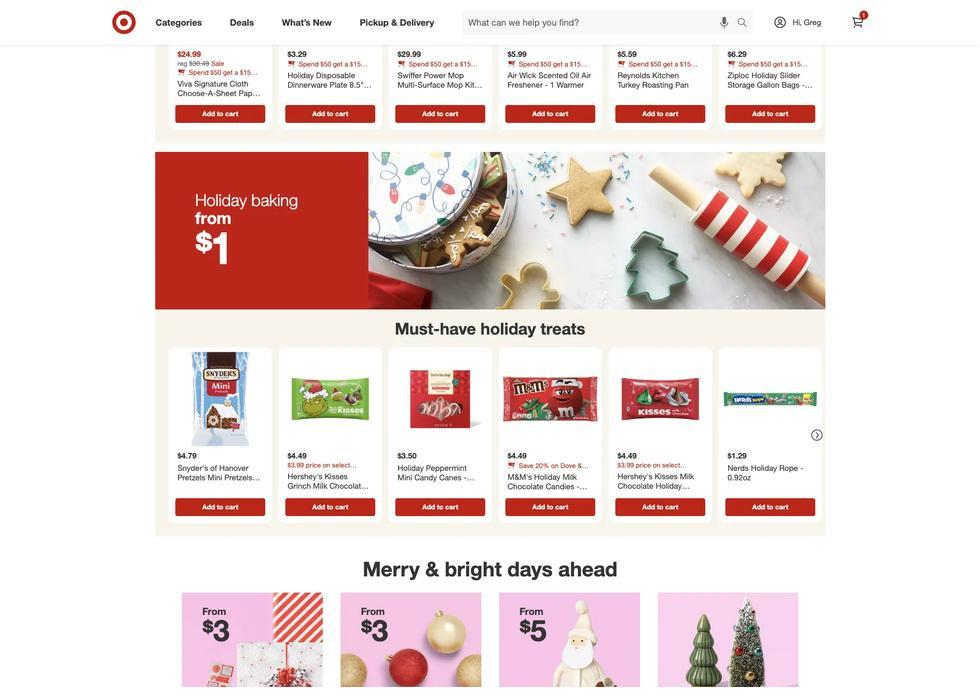 Task type: locate. For each thing, give the bounding box(es) containing it.
candy left bag
[[618, 491, 641, 501]]

- right candies
[[577, 482, 580, 492]]

1 m&m's from the top
[[508, 470, 529, 478]]

12
[[208, 98, 217, 108]]

merry
[[363, 557, 420, 582]]

categories link
[[146, 10, 216, 35]]

1 horizontal spatial mini
[[398, 473, 412, 483]]

- inside the air wick scented oil air freshener - 1 warmer
[[545, 80, 548, 89]]

pan
[[676, 80, 689, 89]]

swiffer power mop multi-surface mop kit for floor cleaning
[[398, 70, 475, 99]]

1 $4.49 from the left
[[288, 451, 307, 461]]

holiday up dinnerware
[[288, 70, 314, 80]]

1 carousel region from the top
[[155, 0, 826, 152]]

kisses up '9.5oz'
[[325, 472, 348, 481]]

m&m's inside save 20% on dove & m&m's candies
[[508, 470, 529, 478]]

- left '9.5oz'
[[341, 491, 344, 501]]

0 horizontal spatial kisses
[[325, 472, 348, 481]]

- inside $4.79 snyder's of hanover pretzels mini pretzels family size - 16oz
[[219, 483, 222, 492]]

chocolate for -
[[508, 482, 544, 492]]

for
[[398, 90, 407, 99]]

1 kisses from the left
[[325, 472, 348, 481]]

to down roasting
[[657, 109, 664, 118]]

1 horizontal spatial air
[[582, 70, 591, 80]]

- inside "hershey's kisses grinch milk chocolate holiday candy - 9.5oz"
[[341, 491, 344, 501]]

mini
[[208, 473, 222, 483], [398, 473, 412, 483]]

hershey's up bag
[[618, 472, 653, 481]]

1 horizontal spatial milk
[[563, 472, 577, 482]]

3 from from the left
[[520, 606, 544, 618]]

chocolate up '9.5oz'
[[329, 481, 365, 491]]

3 $4.49 from the left
[[618, 451, 637, 461]]

add to cart down the air wick scented oil air freshener - 1 warmer
[[533, 109, 569, 118]]

cart
[[225, 109, 238, 118], [335, 109, 348, 118], [445, 109, 458, 118], [555, 109, 569, 118], [666, 109, 679, 118], [776, 109, 789, 118], [225, 503, 238, 511], [335, 503, 348, 511], [445, 503, 458, 511], [555, 503, 569, 511], [666, 503, 679, 511], [776, 503, 789, 511]]

to down "cleaning"
[[437, 109, 443, 118]]

holiday up $1 at the top left of the page
[[195, 190, 247, 210]]

0 horizontal spatial mini
[[208, 473, 222, 483]]

- right rope
[[801, 463, 804, 473]]

0 horizontal spatial from
[[203, 606, 226, 618]]

9.5oz
[[346, 491, 365, 501]]

holiday peppermint mini candy canes - 50ct/9oz - favorite day™ image
[[393, 352, 488, 447]]

1 from $3 from the left
[[203, 606, 230, 648]]

0 horizontal spatial pretzels
[[177, 473, 205, 483]]

0 vertical spatial 1
[[863, 12, 866, 18]]

pretzels down snyder's at bottom left
[[177, 473, 205, 483]]

- down 'scented'
[[545, 80, 548, 89]]

baking
[[252, 190, 298, 210]]

2 horizontal spatial from
[[520, 606, 544, 618]]

$3.29
[[288, 49, 307, 59]]

mini up 50ct/9oz
[[398, 473, 412, 483]]

- inside hershey's kisses milk chocolate holiday candy bag - 10.1oz
[[659, 491, 662, 501]]

kisses
[[325, 472, 348, 481], [655, 472, 678, 481]]

milk right grinch at the bottom left
[[313, 481, 327, 491]]

$6.29
[[728, 49, 747, 59]]

1 horizontal spatial candy
[[414, 473, 437, 483]]

mop right power
[[448, 70, 464, 80]]

- inside ziploc holiday slider storage gallon bags - 12ct
[[802, 80, 805, 89]]

candy left '9.5oz'
[[316, 491, 339, 501]]

holiday inside ziploc holiday slider storage gallon bags - 12ct
[[752, 70, 778, 80]]

2 $4.49 from the left
[[508, 451, 527, 461]]

0 horizontal spatial 1
[[550, 80, 555, 89]]

hershey's inside "hershey's kisses grinch milk chocolate holiday candy - 9.5oz"
[[288, 472, 323, 481]]

1 right greg on the right top of page
[[863, 12, 866, 18]]

m&m's holiday milk chocolate candies - 10oz image
[[503, 352, 598, 447]]

hershey's up grinch at the bottom left
[[288, 472, 323, 481]]

milk down dove
[[563, 472, 577, 482]]

cart down candies
[[555, 503, 569, 511]]

0 vertical spatial carousel region
[[155, 0, 826, 152]]

what's new
[[282, 17, 332, 28]]

&
[[392, 17, 398, 28], [341, 90, 346, 99], [578, 462, 582, 470], [426, 557, 440, 582]]

hershey's kisses grinch milk chocolate holiday candy - 9.5oz image
[[283, 352, 378, 447]]

1 horizontal spatial kisses
[[655, 472, 678, 481]]

8.5"
[[350, 80, 364, 89]]

add to cart down bag
[[643, 503, 679, 511]]

- right bags
[[802, 80, 805, 89]]

must-
[[395, 319, 440, 339]]

cart down warmer
[[555, 109, 569, 118]]

& right the up
[[341, 90, 346, 99]]

2 air from the left
[[582, 70, 591, 80]]

add to cart down roasting
[[643, 109, 679, 118]]

holiday left rope
[[751, 463, 778, 473]]

2 carousel region from the top
[[155, 310, 826, 545]]

2 horizontal spatial milk
[[680, 472, 694, 481]]

2 horizontal spatial $4.49
[[618, 451, 637, 461]]

mini inside $3.50 holiday peppermint mini candy canes - 50ct/9oz - favorite day™
[[398, 473, 412, 483]]

holiday inside holiday baking from
[[195, 190, 247, 210]]

1 vertical spatial carousel region
[[155, 310, 826, 545]]

chocolate
[[329, 481, 365, 491], [618, 481, 654, 491], [508, 482, 544, 492]]

holiday down 20%
[[534, 472, 561, 482]]

add to cart
[[202, 109, 238, 118], [312, 109, 348, 118], [422, 109, 458, 118], [533, 109, 569, 118], [643, 109, 679, 118], [753, 109, 789, 118], [202, 503, 238, 511], [312, 503, 348, 511], [422, 503, 458, 511], [533, 503, 569, 511], [643, 503, 679, 511], [753, 503, 789, 511]]

holiday
[[288, 70, 314, 80], [752, 70, 778, 80], [195, 190, 247, 210], [398, 463, 424, 473], [751, 463, 778, 473], [534, 472, 561, 482], [656, 481, 682, 491], [288, 491, 314, 501]]

deals
[[230, 17, 254, 28]]

$4.49 up grinch at the bottom left
[[288, 451, 307, 461]]

holiday up 10.1oz
[[656, 481, 682, 491]]

favorite
[[436, 483, 463, 492]]

kisses inside hershey's kisses milk chocolate holiday candy bag - 10.1oz
[[655, 472, 678, 481]]

kit
[[465, 80, 475, 89]]

hi,
[[793, 17, 802, 27]]

holiday inside m&m's holiday milk chocolate candies - 10oz
[[534, 472, 561, 482]]

add to cart down favorite
[[422, 503, 458, 511]]

2 horizontal spatial chocolate
[[618, 481, 654, 491]]

kisses inside "hershey's kisses grinch milk chocolate holiday candy - 9.5oz"
[[325, 472, 348, 481]]

1 horizontal spatial from $3
[[361, 606, 389, 648]]

cart down 'pan'
[[666, 109, 679, 118]]

dove
[[561, 462, 576, 470]]

air
[[508, 70, 517, 80], [582, 70, 591, 80]]

hershey's for chocolate
[[618, 472, 653, 481]]

0 horizontal spatial $3
[[203, 612, 230, 648]]

2 $3 from the left
[[361, 612, 389, 648]]

2 horizontal spatial candy
[[618, 491, 641, 501]]

from $5
[[520, 606, 547, 648]]

cart down the up
[[335, 109, 348, 118]]

m&m's down save
[[508, 472, 532, 482]]

1 mini from the left
[[208, 473, 222, 483]]

0 horizontal spatial candy
[[316, 491, 339, 501]]

milk up 10.1oz
[[680, 472, 694, 481]]

$4.49 up hershey's kisses milk chocolate holiday candy bag - 10.1oz
[[618, 451, 637, 461]]

air left wick
[[508, 70, 517, 80]]

kisses up 10.1oz
[[655, 472, 678, 481]]

pickup & delivery link
[[351, 10, 449, 35]]

ahead
[[559, 557, 618, 582]]

chocolate inside m&m's holiday milk chocolate candies - 10oz
[[508, 482, 544, 492]]

0 horizontal spatial from $3
[[203, 606, 230, 648]]

cart down '9.5oz'
[[335, 503, 348, 511]]

hershey's
[[288, 472, 323, 481], [618, 472, 653, 481]]

greg
[[805, 17, 822, 27]]

hershey's kisses grinch milk chocolate holiday candy - 9.5oz
[[288, 472, 365, 501]]

$4.49 up save
[[508, 451, 527, 461]]

to
[[217, 109, 223, 118], [327, 109, 333, 118], [437, 109, 443, 118], [547, 109, 554, 118], [657, 109, 664, 118], [767, 109, 774, 118], [217, 503, 223, 511], [327, 503, 333, 511], [437, 503, 443, 511], [547, 503, 554, 511], [657, 503, 664, 511], [767, 503, 774, 511]]

-
[[366, 80, 369, 89], [545, 80, 548, 89], [802, 80, 805, 89], [302, 90, 305, 99], [325, 90, 328, 99], [203, 98, 206, 108], [801, 463, 804, 473], [464, 473, 467, 483], [577, 482, 580, 492], [219, 483, 222, 492], [430, 483, 433, 492], [341, 491, 344, 501], [659, 491, 662, 501]]

chocolate up 10oz
[[508, 482, 544, 492]]

candy inside hershey's kisses milk chocolate holiday candy bag - 10.1oz
[[618, 491, 641, 501]]

reynolds
[[618, 70, 650, 80]]

holiday
[[481, 319, 536, 339]]

1 vertical spatial 1
[[550, 80, 555, 89]]

scented
[[539, 70, 568, 80]]

$3.50 holiday peppermint mini candy canes - 50ct/9oz - favorite day™
[[398, 451, 467, 502]]

2 mini from the left
[[398, 473, 412, 483]]

triple
[[219, 98, 238, 108]]

dinnerware
[[288, 80, 328, 89]]

holiday inside hershey's kisses milk chocolate holiday candy bag - 10.1oz
[[656, 481, 682, 491]]

have
[[440, 319, 477, 339]]

air right "oil"
[[582, 70, 591, 80]]

- right canes at the left
[[464, 473, 467, 483]]

holiday down grinch at the bottom left
[[288, 491, 314, 501]]

add to cart down m&m's holiday milk chocolate candies - 10oz
[[533, 503, 569, 511]]

add down 12
[[202, 109, 215, 118]]

viva
[[177, 79, 192, 88]]

to down hershey's kisses milk chocolate holiday candy bag - 10.1oz
[[657, 503, 664, 511]]

0 horizontal spatial $4.49
[[288, 451, 307, 461]]

pickup
[[360, 17, 389, 28]]

carousel region containing $24.99
[[155, 0, 826, 152]]

cart down bags
[[776, 109, 789, 118]]

$24.99
[[177, 49, 201, 59]]

1 horizontal spatial chocolate
[[508, 482, 544, 492]]

to down $4.79 snyder's of hanover pretzels mini pretzels family size - 16oz
[[217, 503, 223, 511]]

candy up 50ct/9oz
[[414, 473, 437, 483]]

cleaning
[[429, 90, 460, 99]]

0 horizontal spatial chocolate
[[329, 481, 365, 491]]

save 20% on dove & m&m's candies
[[508, 462, 582, 478]]

1
[[863, 12, 866, 18], [550, 80, 555, 89]]

bag
[[643, 491, 657, 501]]

$3.50
[[398, 451, 417, 461]]

signature
[[194, 79, 227, 88]]

holiday baking from
[[195, 190, 298, 228]]

mini inside $4.79 snyder's of hanover pretzels mini pretzels family size - 16oz
[[208, 473, 222, 483]]

m&m's up 10oz
[[508, 470, 529, 478]]

add to cart down "gallon"
[[753, 109, 789, 118]]

pretzels down hanover
[[224, 473, 252, 483]]

chocolate inside hershey's kisses milk chocolate holiday candy bag - 10.1oz
[[618, 481, 654, 491]]

add down size
[[202, 503, 215, 511]]

from $3
[[203, 606, 230, 648], [361, 606, 389, 648]]

1 horizontal spatial 1
[[863, 12, 866, 18]]

from
[[203, 606, 226, 618], [361, 606, 385, 618], [520, 606, 544, 618]]

0 horizontal spatial air
[[508, 70, 517, 80]]

0 horizontal spatial hershey's
[[288, 472, 323, 481]]

2 m&m's from the top
[[508, 472, 532, 482]]

1 horizontal spatial $3
[[361, 612, 389, 648]]

holiday inside $1.29 nerds holiday rope - 0.92oz
[[751, 463, 778, 473]]

add down $1.29 nerds holiday rope - 0.92oz
[[753, 503, 766, 511]]

$4.79
[[177, 451, 197, 461]]

a-
[[208, 88, 216, 98]]

reg
[[177, 59, 187, 67]]

1 horizontal spatial hershey's
[[618, 472, 653, 481]]

& right dove
[[578, 462, 582, 470]]

10oz
[[508, 492, 525, 501]]

mop
[[448, 70, 464, 80], [447, 80, 463, 89]]

& inside the holiday disposable dinnerware plate 8.5" - joy - 40ct - up & up™
[[341, 90, 346, 99]]

1 hershey's from the left
[[288, 472, 323, 481]]

holiday up "gallon"
[[752, 70, 778, 80]]

milk inside hershey's kisses milk chocolate holiday candy bag - 10.1oz
[[680, 472, 694, 481]]

$4.49
[[288, 451, 307, 461], [508, 451, 527, 461], [618, 451, 637, 461]]

add down "hershey's kisses grinch milk chocolate holiday candy - 9.5oz"
[[312, 503, 325, 511]]

hershey's inside hershey's kisses milk chocolate holiday candy bag - 10.1oz
[[618, 472, 653, 481]]

add down 50ct/9oz
[[422, 503, 435, 511]]

1 horizontal spatial pretzels
[[224, 473, 252, 483]]

cart down 10.1oz
[[666, 503, 679, 511]]

to down $1.29 nerds holiday rope - 0.92oz
[[767, 503, 774, 511]]

holiday inside the holiday disposable dinnerware plate 8.5" - joy - 40ct - up & up™
[[288, 70, 314, 80]]

power
[[424, 70, 446, 80]]

gallon
[[757, 80, 780, 89]]

warmer
[[557, 80, 584, 89]]

pretzels
[[177, 473, 205, 483], [224, 473, 252, 483]]

sheet
[[216, 88, 236, 98]]

must-have holiday treats
[[395, 319, 586, 339]]

merry & bright days ahead
[[363, 557, 618, 582]]

to down the up
[[327, 109, 333, 118]]

- right size
[[219, 483, 222, 492]]

- right bag
[[659, 491, 662, 501]]

holiday down the $3.50 on the bottom left of page
[[398, 463, 424, 473]]

0 horizontal spatial milk
[[313, 481, 327, 491]]

1 horizontal spatial from
[[361, 606, 385, 618]]

joy
[[288, 90, 300, 99]]

1 from from the left
[[203, 606, 226, 618]]

1 inside the air wick scented oil air freshener - 1 warmer
[[550, 80, 555, 89]]

1 horizontal spatial $4.49
[[508, 451, 527, 461]]

milk inside m&m's holiday milk chocolate candies - 10oz
[[563, 472, 577, 482]]

cart down triple
[[225, 109, 238, 118]]

$24.99 reg $30.49 sale
[[177, 49, 224, 67]]

mini down the of
[[208, 473, 222, 483]]

carousel region
[[155, 0, 826, 152], [155, 310, 826, 545]]

mop up "cleaning"
[[447, 80, 463, 89]]

storage
[[728, 80, 755, 89]]

0.92oz
[[728, 473, 751, 483]]

chocolate up bag
[[618, 481, 654, 491]]

multi-
[[398, 80, 418, 89]]

2 hershey's from the left
[[618, 472, 653, 481]]

add down freshener
[[533, 109, 545, 118]]

2 kisses from the left
[[655, 472, 678, 481]]

1 down 'scented'
[[550, 80, 555, 89]]

- left 12
[[203, 98, 206, 108]]



Task type: vqa. For each thing, say whether or not it's contained in the screenshot.
- in Air Wick Scented Oil Air Freshener - 1 Warmer
yes



Task type: describe. For each thing, give the bounding box(es) containing it.
holiday disposable dinnerware plate 8.5" - joy - 40ct - up & up™
[[288, 70, 369, 99]]

search
[[732, 18, 759, 29]]

- right the joy
[[302, 90, 305, 99]]

0 vertical spatial mop
[[448, 70, 464, 80]]

ziploc
[[728, 70, 750, 80]]

categories
[[156, 17, 202, 28]]

What can we help you find? suggestions appear below search field
[[462, 10, 740, 35]]

roasting
[[643, 80, 673, 89]]

add to cart down the up
[[312, 109, 348, 118]]

deals link
[[221, 10, 268, 35]]

1 $3 from the left
[[203, 612, 230, 648]]

to down "gallon"
[[767, 109, 774, 118]]

- left the up
[[325, 90, 328, 99]]

reynolds kitchen turkey roasting pan
[[618, 70, 689, 89]]

add to cart down "cleaning"
[[422, 109, 458, 118]]

search button
[[732, 10, 759, 37]]

choose-
[[177, 88, 208, 98]]

carousel region containing must-have holiday treats
[[155, 310, 826, 545]]

add down bag
[[643, 503, 655, 511]]

nerds
[[728, 463, 749, 473]]

on
[[551, 462, 559, 470]]

snyder's of hanover pretzels mini pretzels family size - 16oz image
[[173, 352, 267, 447]]

add down roasting
[[643, 109, 655, 118]]

paper
[[239, 88, 259, 98]]

- right 8.5"
[[366, 80, 369, 89]]

- inside $1.29 nerds holiday rope - 0.92oz
[[801, 463, 804, 473]]

candy inside $3.50 holiday peppermint mini candy canes - 50ct/9oz - favorite day™
[[414, 473, 437, 483]]

to down m&m's holiday milk chocolate candies - 10oz
[[547, 503, 554, 511]]

m&m's holiday milk chocolate candies - 10oz
[[508, 472, 580, 501]]

turkey
[[618, 80, 640, 89]]

- inside viva signature cloth choose-a-sheet paper towels - 12 triple rolls
[[203, 98, 206, 108]]

family
[[177, 483, 200, 492]]

$30.49
[[189, 59, 209, 67]]

rolls
[[240, 98, 257, 108]]

$4.49 for hershey's kisses grinch milk chocolate holiday candy - 9.5oz
[[288, 451, 307, 461]]

oil
[[570, 70, 580, 80]]

swiffer
[[398, 70, 422, 80]]

chocolate for candy
[[618, 481, 654, 491]]

hershey's kisses milk chocolate holiday candy bag - 10.1oz
[[618, 472, 694, 501]]

milk inside "hershey's kisses grinch milk chocolate holiday candy - 9.5oz"
[[313, 481, 327, 491]]

hi, greg
[[793, 17, 822, 27]]

$5.59
[[618, 49, 637, 59]]

2 from $3 from the left
[[361, 606, 389, 648]]

2 from from the left
[[361, 606, 385, 618]]

add to cart down size
[[202, 503, 238, 511]]

16oz
[[224, 483, 241, 492]]

add down 40ct
[[312, 109, 325, 118]]

hershey's kisses milk chocolate holiday candy bag - 10.1oz image
[[613, 352, 708, 447]]

sale
[[211, 59, 224, 67]]

$1
[[195, 220, 234, 275]]

from
[[195, 208, 232, 228]]

cloth
[[230, 79, 248, 88]]

40ct
[[307, 90, 323, 99]]

m&m's inside m&m's holiday milk chocolate candies - 10oz
[[508, 472, 532, 482]]

candy inside "hershey's kisses grinch milk chocolate holiday candy - 9.5oz"
[[316, 491, 339, 501]]

from inside from $5
[[520, 606, 544, 618]]

20%
[[536, 462, 549, 470]]

delivery
[[400, 17, 435, 28]]

$1.29 nerds holiday rope - 0.92oz
[[728, 451, 804, 483]]

milk for candies
[[563, 472, 577, 482]]

chocolate inside "hershey's kisses grinch milk chocolate holiday candy - 9.5oz"
[[329, 481, 365, 491]]

floor
[[409, 90, 427, 99]]

milk for holiday
[[680, 472, 694, 481]]

nerds holiday rope - 0.92oz image
[[724, 352, 818, 447]]

bright
[[445, 557, 502, 582]]

1 link
[[846, 10, 871, 35]]

cart down 16oz
[[225, 503, 238, 511]]

holiday inside $3.50 holiday peppermint mini candy canes - 50ct/9oz - favorite day™
[[398, 463, 424, 473]]

1 air from the left
[[508, 70, 517, 80]]

$4.49 for hershey's kisses milk chocolate holiday candy bag - 10.1oz
[[618, 451, 637, 461]]

day™
[[398, 493, 416, 502]]

add down floor
[[422, 109, 435, 118]]

1 vertical spatial mop
[[447, 80, 463, 89]]

12ct
[[728, 90, 743, 99]]

hanover
[[219, 463, 248, 473]]

holiday inside "hershey's kisses grinch milk chocolate holiday candy - 9.5oz"
[[288, 491, 314, 501]]

rope
[[780, 463, 798, 473]]

air wick scented oil air freshener - 1 warmer
[[508, 70, 591, 89]]

to down 12
[[217, 109, 223, 118]]

pickup & delivery
[[360, 17, 435, 28]]

& inside save 20% on dove & m&m's candies
[[578, 462, 582, 470]]

slider
[[780, 70, 800, 80]]

$5.99
[[508, 49, 527, 59]]

add to cart down "hershey's kisses grinch milk chocolate holiday candy - 9.5oz"
[[312, 503, 348, 511]]

treats
[[541, 319, 586, 339]]

bags
[[782, 80, 800, 89]]

candies
[[546, 482, 575, 492]]

to down "hershey's kisses grinch milk chocolate holiday candy - 9.5oz"
[[327, 503, 333, 511]]

peppermint
[[426, 463, 467, 473]]

$4.49 for m&m's holiday milk chocolate candies - 10oz
[[508, 451, 527, 461]]

$4.79 snyder's of hanover pretzels mini pretzels family size - 16oz
[[177, 451, 252, 492]]

add down m&m's holiday milk chocolate candies - 10oz
[[533, 503, 545, 511]]

to down the air wick scented oil air freshener - 1 warmer
[[547, 109, 554, 118]]

1 inside 1 "link"
[[863, 12, 866, 18]]

save
[[519, 462, 534, 470]]

cart down "cleaning"
[[445, 109, 458, 118]]

canes
[[439, 473, 462, 483]]

kitchen
[[653, 70, 679, 80]]

up™
[[348, 90, 361, 99]]

$5
[[520, 612, 547, 648]]

1 pretzels from the left
[[177, 473, 205, 483]]

days
[[508, 557, 553, 582]]

kisses for holiday
[[655, 472, 678, 481]]

cart down rope
[[776, 503, 789, 511]]

10.1oz
[[664, 491, 688, 501]]

add to cart down 12
[[202, 109, 238, 118]]

grinch
[[288, 481, 311, 491]]

add to cart down $1.29 nerds holiday rope - 0.92oz
[[753, 503, 789, 511]]

what's new link
[[273, 10, 346, 35]]

to down favorite
[[437, 503, 443, 511]]

disposable
[[316, 70, 355, 80]]

new
[[313, 17, 332, 28]]

& right pickup
[[392, 17, 398, 28]]

what's
[[282, 17, 311, 28]]

$29.99
[[398, 49, 421, 59]]

2 pretzels from the left
[[224, 473, 252, 483]]

kisses for chocolate
[[325, 472, 348, 481]]

cart down favorite
[[445, 503, 458, 511]]

- inside m&m's holiday milk chocolate candies - 10oz
[[577, 482, 580, 492]]

- left favorite
[[430, 483, 433, 492]]

add down ziploc holiday slider storage gallon bags - 12ct
[[753, 109, 766, 118]]

& left bright
[[426, 557, 440, 582]]

ziploc holiday slider storage gallon bags - 12ct
[[728, 70, 805, 99]]

hershey's for milk
[[288, 472, 323, 481]]



